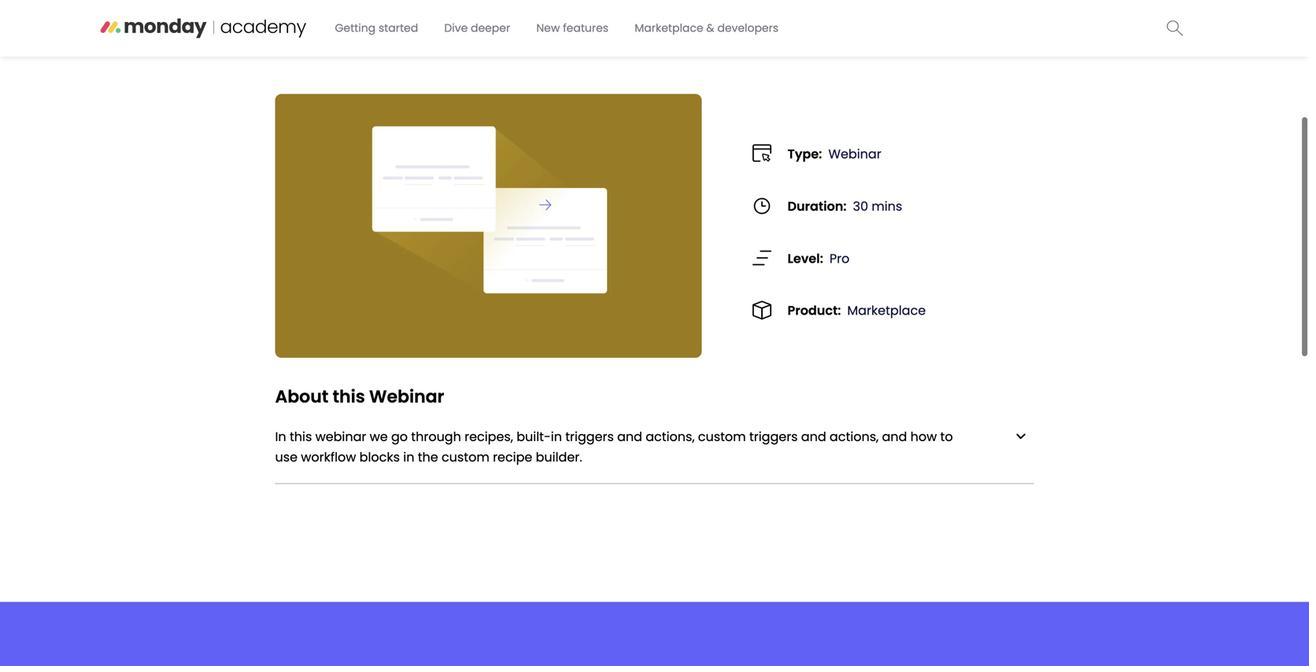 Task type: describe. For each thing, give the bounding box(es) containing it.
level:
[[788, 250, 824, 268]]

about this webinar
[[275, 385, 444, 409]]

academy logo image
[[100, 12, 322, 40]]

to
[[941, 428, 953, 446]]

developers
[[718, 20, 779, 36]]

new features link
[[527, 14, 618, 42]]

1 actions, from the left
[[646, 428, 695, 446]]

webinar
[[315, 428, 366, 446]]

2 triggers from the left
[[750, 428, 798, 446]]

1 horizontal spatial marketplace
[[848, 302, 926, 320]]

dive deeper
[[444, 20, 510, 36]]

new features
[[537, 20, 609, 36]]

this for about
[[333, 385, 365, 409]]

deeper
[[471, 20, 510, 36]]

1 horizontal spatial custom
[[698, 428, 746, 446]]

0 horizontal spatial marketplace
[[635, 20, 704, 36]]

dive deeper link
[[435, 14, 520, 42]]

product: marketplace
[[788, 302, 926, 320]]

1 and from the left
[[617, 428, 643, 446]]

1 horizontal spatial webinar
[[829, 145, 882, 163]]

we
[[370, 428, 388, 446]]

dive
[[444, 20, 468, 36]]

in
[[275, 428, 286, 446]]

workflow
[[301, 449, 356, 467]]

30
[[853, 198, 869, 215]]

1 vertical spatial in
[[403, 449, 415, 467]]

started
[[379, 20, 418, 36]]



Task type: locate. For each thing, give the bounding box(es) containing it.
webinar right the type:
[[829, 145, 882, 163]]

level: pro
[[788, 250, 850, 268]]

triggers
[[566, 428, 614, 446], [750, 428, 798, 446]]

this right in
[[290, 428, 312, 446]]

marketplace left &
[[635, 20, 704, 36]]

1 horizontal spatial in
[[551, 428, 562, 446]]

1 vertical spatial this
[[290, 428, 312, 446]]

actions,
[[646, 428, 695, 446], [830, 428, 879, 446]]

marketplace & developers
[[635, 20, 779, 36]]

the
[[418, 449, 438, 467]]

0 horizontal spatial and
[[617, 428, 643, 446]]

&
[[707, 20, 715, 36]]

through
[[411, 428, 461, 446]]

webinar up go
[[369, 385, 444, 409]]

0 horizontal spatial actions,
[[646, 428, 695, 446]]

go
[[391, 428, 408, 446]]

mins
[[872, 198, 903, 215]]

this
[[333, 385, 365, 409], [290, 428, 312, 446]]

this for in
[[290, 428, 312, 446]]

0 horizontal spatial webinar
[[369, 385, 444, 409]]

recipes,
[[465, 428, 513, 446]]

product:
[[788, 302, 841, 320]]

and
[[617, 428, 643, 446], [801, 428, 827, 446], [882, 428, 907, 446]]

0 vertical spatial this
[[333, 385, 365, 409]]

3 and from the left
[[882, 428, 907, 446]]

features
[[563, 20, 609, 36]]

use
[[275, 449, 298, 467]]

about
[[275, 385, 329, 409]]

duration:
[[788, 198, 847, 215]]

recipe
[[493, 449, 533, 467]]

duration: 30 mins
[[788, 198, 903, 215]]

new
[[537, 20, 560, 36]]

this inside in this webinar we go through recipes, built-in triggers and actions, custom triggers and actions, and how to use workflow blocks in the custom recipe builder.
[[290, 428, 312, 446]]

getting
[[335, 20, 376, 36]]

this up webinar
[[333, 385, 365, 409]]

0 horizontal spatial triggers
[[566, 428, 614, 446]]

1 horizontal spatial and
[[801, 428, 827, 446]]

search logo image
[[1167, 20, 1184, 36]]

how
[[911, 428, 937, 446]]

0 vertical spatial webinar
[[829, 145, 882, 163]]

1 horizontal spatial actions,
[[830, 428, 879, 446]]

0 vertical spatial in
[[551, 428, 562, 446]]

0 horizontal spatial custom
[[442, 449, 490, 467]]

0 vertical spatial custom
[[698, 428, 746, 446]]

type:
[[788, 145, 822, 163]]

1 horizontal spatial this
[[333, 385, 365, 409]]

builder.
[[536, 449, 582, 467]]

custom
[[698, 428, 746, 446], [442, 449, 490, 467]]

blocks
[[360, 449, 400, 467]]

2 and from the left
[[801, 428, 827, 446]]

1 vertical spatial webinar
[[369, 385, 444, 409]]

0 horizontal spatial this
[[290, 428, 312, 446]]

type: webinar
[[788, 145, 882, 163]]

getting started
[[335, 20, 418, 36]]

in up builder.
[[551, 428, 562, 446]]

0 horizontal spatial in
[[403, 449, 415, 467]]

1 vertical spatial marketplace
[[848, 302, 926, 320]]

marketplace
[[635, 20, 704, 36], [848, 302, 926, 320]]

2 horizontal spatial and
[[882, 428, 907, 446]]

1 triggers from the left
[[566, 428, 614, 446]]

in
[[551, 428, 562, 446], [403, 449, 415, 467]]

getting started link
[[326, 14, 428, 42]]

1 vertical spatial custom
[[442, 449, 490, 467]]

pro
[[830, 250, 850, 268]]

1 horizontal spatial triggers
[[750, 428, 798, 446]]

2 actions, from the left
[[830, 428, 879, 446]]

0 vertical spatial marketplace
[[635, 20, 704, 36]]

in this webinar we go through recipes, built-in triggers and actions, custom triggers and actions, and how to use workflow blocks in the custom recipe builder.
[[275, 428, 953, 467]]

webinar
[[829, 145, 882, 163], [369, 385, 444, 409]]

marketplace & developers link
[[625, 14, 788, 42]]

built-
[[517, 428, 551, 446]]

in left the
[[403, 449, 415, 467]]

monday.com logo image
[[1016, 434, 1026, 440]]

marketplace down pro at the top right of page
[[848, 302, 926, 320]]



Task type: vqa. For each thing, say whether or not it's contained in the screenshot.


